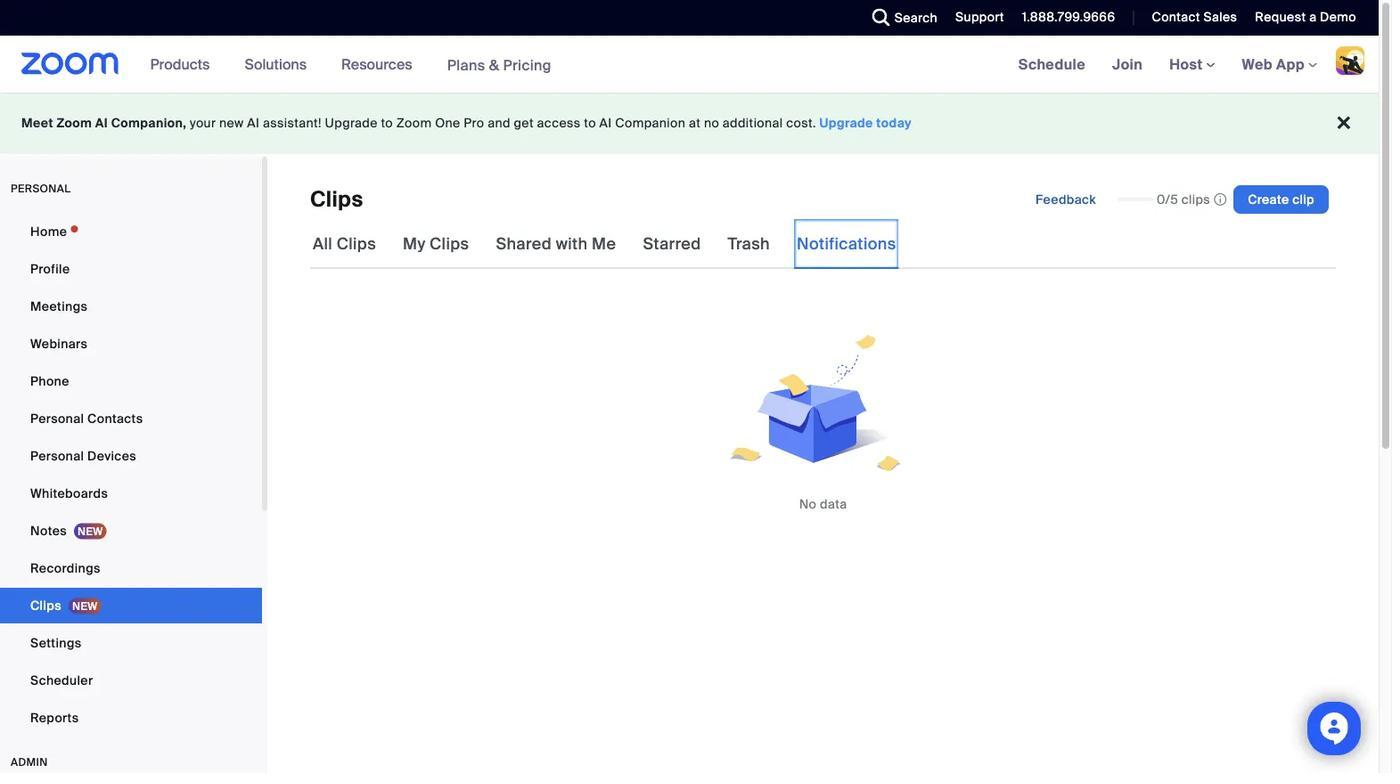 Task type: locate. For each thing, give the bounding box(es) containing it.
data
[[820, 496, 847, 513]]

join link
[[1099, 36, 1157, 93]]

0 vertical spatial personal
[[30, 411, 84, 427]]

pricing
[[503, 56, 552, 74]]

personal menu menu
[[0, 214, 262, 738]]

zoom left one at top left
[[397, 115, 432, 132]]

at
[[689, 115, 701, 132]]

1.888.799.9666 button
[[1009, 0, 1120, 36], [1022, 9, 1116, 25]]

devices
[[87, 448, 136, 465]]

access
[[537, 115, 581, 132]]

ai
[[95, 115, 108, 132], [247, 115, 260, 132], [600, 115, 612, 132]]

to down resources dropdown button
[[381, 115, 393, 132]]

personal
[[30, 411, 84, 427], [30, 448, 84, 465]]

create clip button
[[1234, 185, 1329, 214]]

with
[[556, 234, 588, 255]]

personal inside personal devices link
[[30, 448, 84, 465]]

whiteboards
[[30, 485, 108, 502]]

your
[[190, 115, 216, 132]]

1 horizontal spatial zoom
[[397, 115, 432, 132]]

1 horizontal spatial upgrade
[[820, 115, 874, 132]]

all clips tab
[[310, 219, 379, 269]]

personal for personal devices
[[30, 448, 84, 465]]

0 horizontal spatial ai
[[95, 115, 108, 132]]

profile picture image
[[1337, 46, 1365, 75]]

support link
[[942, 0, 1009, 36], [956, 9, 1005, 25]]

to right access
[[584, 115, 596, 132]]

solutions
[[245, 55, 307, 74]]

meetings link
[[0, 289, 262, 325]]

webinars link
[[0, 326, 262, 362]]

1 personal from the top
[[30, 411, 84, 427]]

1 horizontal spatial to
[[584, 115, 596, 132]]

host
[[1170, 55, 1207, 74]]

one
[[435, 115, 461, 132]]

1 horizontal spatial ai
[[247, 115, 260, 132]]

whiteboards link
[[0, 476, 262, 512]]

1 vertical spatial personal
[[30, 448, 84, 465]]

profile
[[30, 261, 70, 277]]

clips right my
[[430, 234, 469, 255]]

banner
[[0, 36, 1379, 94]]

plans & pricing link
[[447, 56, 552, 74], [447, 56, 552, 74]]

0 horizontal spatial zoom
[[57, 115, 92, 132]]

ai left companion
[[600, 115, 612, 132]]

ai left companion,
[[95, 115, 108, 132]]

personal contacts
[[30, 411, 143, 427]]

get
[[514, 115, 534, 132]]

demo
[[1321, 9, 1357, 25]]

my
[[403, 234, 426, 255]]

meet
[[21, 115, 53, 132]]

0/5 clips application
[[1118, 191, 1227, 209]]

upgrade
[[325, 115, 378, 132], [820, 115, 874, 132]]

2 personal from the top
[[30, 448, 84, 465]]

notes
[[30, 523, 67, 539]]

ai right new
[[247, 115, 260, 132]]

1 ai from the left
[[95, 115, 108, 132]]

meetings navigation
[[1005, 36, 1379, 94]]

2 horizontal spatial ai
[[600, 115, 612, 132]]

0 horizontal spatial upgrade
[[325, 115, 378, 132]]

upgrade today link
[[820, 115, 912, 132]]

contact sales link
[[1139, 0, 1242, 36], [1152, 9, 1238, 25]]

phone link
[[0, 364, 262, 399]]

search button
[[859, 0, 942, 36]]

personal down phone on the left
[[30, 411, 84, 427]]

shared with me tab
[[493, 219, 619, 269]]

clips right all
[[337, 234, 376, 255]]

solutions button
[[245, 36, 315, 93]]

meet zoom ai companion, your new ai assistant! upgrade to zoom one pro and get access to ai companion at no additional cost. upgrade today
[[21, 115, 912, 132]]

to
[[381, 115, 393, 132], [584, 115, 596, 132]]

upgrade right cost.
[[820, 115, 874, 132]]

create clip
[[1248, 191, 1315, 208]]

upgrade down the product information navigation
[[325, 115, 378, 132]]

clips
[[310, 186, 363, 214], [337, 234, 376, 255], [430, 234, 469, 255], [30, 598, 61, 614]]

today
[[877, 115, 912, 132]]

clip
[[1293, 191, 1315, 208]]

shared
[[496, 234, 552, 255]]

zoom right meet
[[57, 115, 92, 132]]

zoom
[[57, 115, 92, 132], [397, 115, 432, 132]]

0 horizontal spatial to
[[381, 115, 393, 132]]

reports link
[[0, 701, 262, 736]]

feedback button
[[1022, 185, 1111, 214]]

clips up settings
[[30, 598, 61, 614]]

schedule
[[1019, 55, 1086, 74]]

app
[[1277, 55, 1305, 74]]

all
[[313, 234, 333, 255]]

companion,
[[111, 115, 187, 132]]

a
[[1310, 9, 1317, 25]]

join
[[1113, 55, 1143, 74]]

1 zoom from the left
[[57, 115, 92, 132]]

shared with me
[[496, 234, 616, 255]]

3 ai from the left
[[600, 115, 612, 132]]

webinars
[[30, 336, 88, 352]]

contact
[[1152, 9, 1201, 25]]

web app
[[1242, 55, 1305, 74]]

my clips tab
[[400, 219, 472, 269]]

request a demo link
[[1242, 0, 1379, 36], [1256, 9, 1357, 25]]

settings
[[30, 635, 82, 652]]

personal up whiteboards
[[30, 448, 84, 465]]



Task type: describe. For each thing, give the bounding box(es) containing it.
admin
[[11, 756, 48, 770]]

2 upgrade from the left
[[820, 115, 874, 132]]

me
[[592, 234, 616, 255]]

0/5
[[1157, 191, 1179, 208]]

1.888.799.9666
[[1022, 9, 1116, 25]]

home link
[[0, 214, 262, 250]]

personal
[[11, 182, 71, 196]]

1.888.799.9666 button up schedule link
[[1022, 9, 1116, 25]]

my clips
[[403, 234, 469, 255]]

new
[[219, 115, 244, 132]]

trash
[[728, 234, 770, 255]]

personal contacts link
[[0, 401, 262, 437]]

2 to from the left
[[584, 115, 596, 132]]

assistant!
[[263, 115, 322, 132]]

contacts
[[87, 411, 143, 427]]

1 to from the left
[[381, 115, 393, 132]]

support
[[956, 9, 1005, 25]]

2 ai from the left
[[247, 115, 260, 132]]

&
[[489, 56, 500, 74]]

recordings
[[30, 560, 101, 577]]

1.888.799.9666 button up schedule
[[1009, 0, 1120, 36]]

product information navigation
[[137, 36, 565, 94]]

clips link
[[0, 588, 262, 624]]

0/5 clips
[[1157, 191, 1211, 208]]

no
[[799, 496, 817, 513]]

resources button
[[342, 36, 421, 93]]

search
[[895, 9, 938, 26]]

request a demo
[[1256, 9, 1357, 25]]

zoom logo image
[[21, 53, 119, 75]]

reports
[[30, 710, 79, 727]]

phone
[[30, 373, 69, 390]]

meet zoom ai companion, footer
[[0, 93, 1379, 154]]

personal for personal contacts
[[30, 411, 84, 427]]

notes link
[[0, 514, 262, 549]]

sales
[[1204, 9, 1238, 25]]

plans & pricing
[[447, 56, 552, 74]]

meetings
[[30, 298, 88, 315]]

scheduler link
[[0, 663, 262, 699]]

products button
[[150, 36, 218, 93]]

resources
[[342, 55, 412, 74]]

profile link
[[0, 251, 262, 287]]

personal devices
[[30, 448, 136, 465]]

starred tab
[[641, 219, 704, 269]]

companion
[[615, 115, 686, 132]]

all clips
[[313, 234, 376, 255]]

additional
[[723, 115, 783, 132]]

starred
[[643, 234, 701, 255]]

no
[[704, 115, 720, 132]]

and
[[488, 115, 511, 132]]

contact sales
[[1152, 9, 1238, 25]]

clips up all clips
[[310, 186, 363, 214]]

tabs of clips tab list
[[310, 219, 899, 269]]

1 upgrade from the left
[[325, 115, 378, 132]]

feedback
[[1036, 191, 1097, 208]]

recordings link
[[0, 551, 262, 587]]

request
[[1256, 9, 1307, 25]]

host button
[[1170, 55, 1216, 74]]

create
[[1248, 191, 1290, 208]]

products
[[150, 55, 210, 74]]

cost.
[[787, 115, 817, 132]]

pro
[[464, 115, 485, 132]]

trash tab
[[725, 219, 773, 269]]

plans
[[447, 56, 486, 74]]

settings link
[[0, 626, 262, 662]]

clips
[[1182, 191, 1211, 208]]

home
[[30, 223, 67, 240]]

schedule link
[[1005, 36, 1099, 93]]

scheduler
[[30, 673, 93, 689]]

clips inside "personal menu" 'menu'
[[30, 598, 61, 614]]

personal devices link
[[0, 439, 262, 474]]

banner containing products
[[0, 36, 1379, 94]]

web app button
[[1242, 55, 1318, 74]]

2 zoom from the left
[[397, 115, 432, 132]]

no data
[[799, 496, 847, 513]]

notifications
[[797, 234, 897, 255]]

web
[[1242, 55, 1273, 74]]



Task type: vqa. For each thing, say whether or not it's contained in the screenshot.
Education
no



